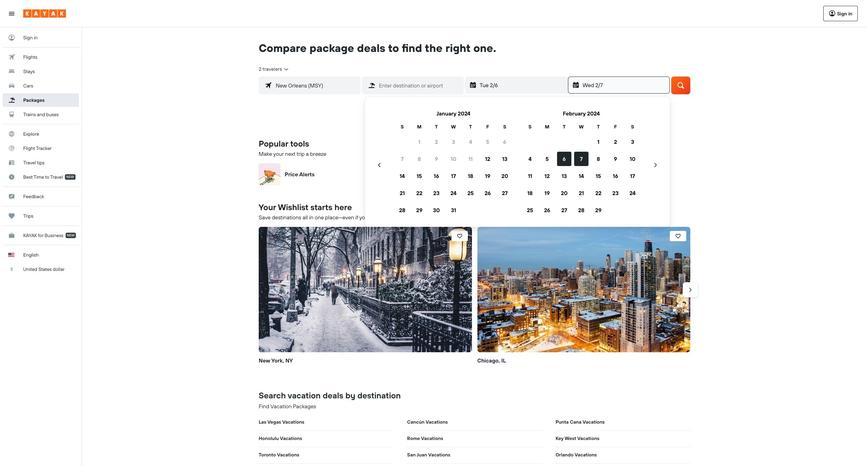 Task type: vqa. For each thing, say whether or not it's contained in the screenshot.
"Navigation Menu" image
yes



Task type: describe. For each thing, give the bounding box(es) containing it.
end date calendar input element
[[373, 105, 662, 219]]

2 grid from the left
[[522, 105, 642, 219]]

Destination input text field
[[375, 81, 464, 90]]

your wishlist starts here carousel region
[[256, 224, 698, 377]]



Task type: locate. For each thing, give the bounding box(es) containing it.
united states (english) image
[[8, 253, 14, 257]]

Origin input text field
[[272, 81, 360, 90]]

1 horizontal spatial grid
[[522, 105, 642, 219]]

1 grid from the left
[[394, 105, 514, 219]]

new york, ny element
[[259, 227, 472, 353]]

0 horizontal spatial grid
[[394, 105, 514, 219]]

chicago, il element
[[478, 227, 691, 353]]

forward image
[[687, 286, 694, 293]]

End date field
[[582, 81, 670, 90]]

grid
[[394, 105, 514, 219], [522, 105, 642, 219]]

row
[[394, 123, 514, 131], [522, 123, 642, 131], [394, 133, 514, 150], [522, 133, 642, 150], [394, 150, 514, 168], [522, 150, 642, 168], [394, 168, 514, 185], [522, 168, 642, 185], [394, 185, 514, 202], [522, 185, 642, 202], [394, 202, 514, 219], [522, 202, 642, 219]]

Start date field
[[479, 81, 567, 90]]

navigation menu image
[[8, 10, 15, 17]]



